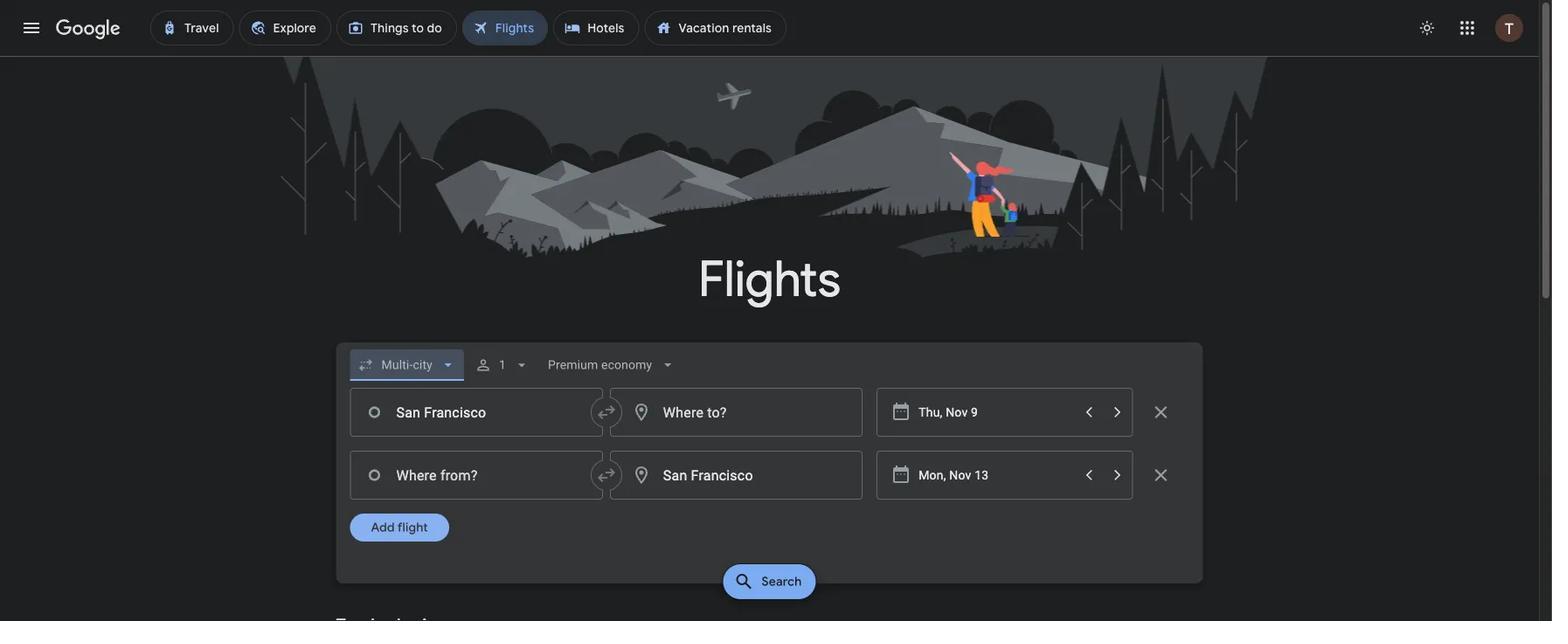 Task type: describe. For each thing, give the bounding box(es) containing it.
Where to? text field
[[610, 388, 863, 437]]

add flight button
[[350, 514, 449, 542]]

add flight
[[371, 520, 428, 536]]

search
[[762, 574, 802, 590]]

flights
[[698, 249, 841, 311]]

1 button
[[468, 344, 537, 386]]

search button
[[723, 565, 816, 600]]

remove flight to san francisco on mon, nov 13 image
[[1151, 465, 1172, 486]]



Task type: locate. For each thing, give the bounding box(es) containing it.
None text field
[[350, 388, 603, 437]]

flight
[[397, 520, 428, 536]]

None text field
[[610, 451, 863, 500]]

Departure text field
[[919, 389, 1074, 436]]

None field
[[350, 350, 464, 381], [541, 350, 684, 381], [350, 350, 464, 381], [541, 350, 684, 381]]

change appearance image
[[1406, 7, 1448, 49]]

1
[[499, 358, 506, 372]]

Departure text field
[[919, 452, 1074, 499]]

remove flight from san francisco on thu, nov 9 image
[[1151, 402, 1172, 423]]

Flight search field
[[322, 343, 1217, 605]]

main menu image
[[21, 17, 42, 38]]

add
[[371, 520, 395, 536]]

Where from? text field
[[350, 451, 603, 500]]



Task type: vqa. For each thing, say whether or not it's contained in the screenshot.
change appearance Icon on the top of the page
yes



